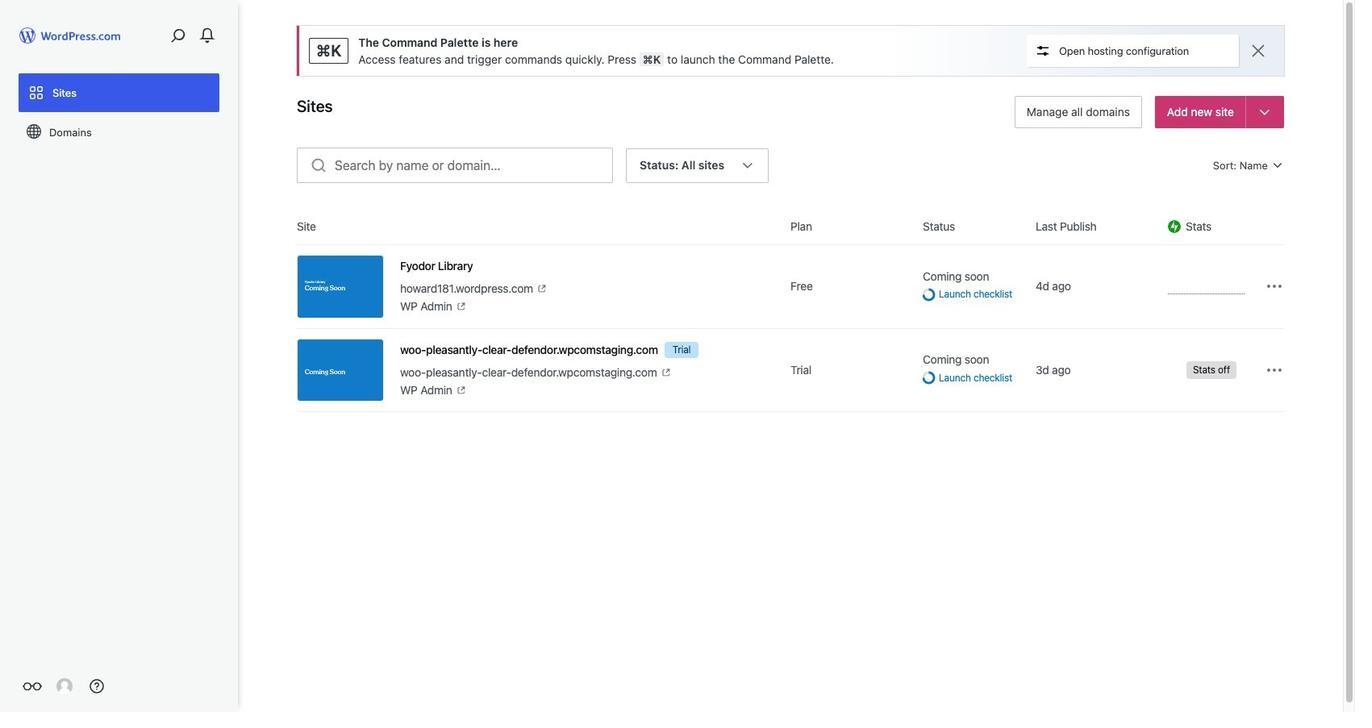 Task type: vqa. For each thing, say whether or not it's contained in the screenshot.
Sorting by Name. Switch sorting mode 'image'
yes



Task type: locate. For each thing, give the bounding box(es) containing it.
None search field
[[297, 148, 613, 183]]

howard image
[[56, 678, 73, 695]]

visit wp admin image
[[456, 301, 467, 312], [456, 385, 467, 396]]

2 visit wp admin image from the top
[[456, 385, 467, 396]]

1 vertical spatial visit wp admin image
[[456, 385, 467, 396]]

0 vertical spatial visit wp admin image
[[456, 301, 467, 312]]

highest hourly views 0 image
[[1168, 284, 1245, 295]]

Search search field
[[335, 148, 612, 182]]



Task type: describe. For each thing, give the bounding box(es) containing it.
dismiss image
[[1249, 41, 1268, 61]]

sorting by name. switch sorting mode image
[[1271, 159, 1284, 172]]

toggle menu image
[[1258, 105, 1272, 119]]

1 visit wp admin image from the top
[[456, 301, 467, 312]]

reader image
[[23, 677, 42, 696]]

displaying all sites. element
[[640, 149, 725, 182]]



